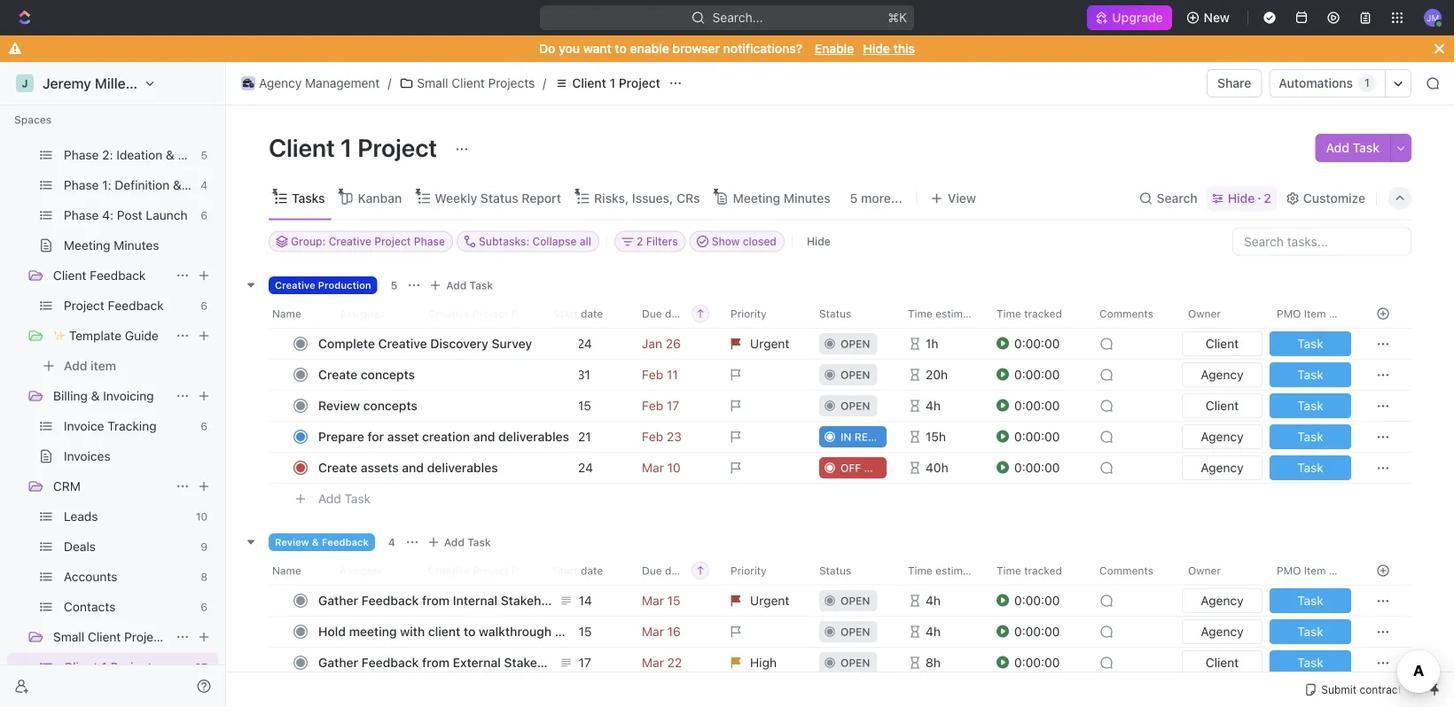 Task type: vqa. For each thing, say whether or not it's contained in the screenshot.


Task type: locate. For each thing, give the bounding box(es) containing it.
0 vertical spatial urgent
[[750, 337, 790, 352]]

1h button
[[897, 329, 986, 360]]

time
[[908, 308, 933, 321], [997, 308, 1021, 321], [908, 565, 933, 578], [997, 565, 1021, 578]]

new
[[1204, 10, 1230, 25]]

1 right the automations
[[1365, 77, 1370, 89]]

due date
[[642, 308, 687, 321], [642, 565, 687, 578]]

2 due date from the top
[[642, 565, 687, 578]]

client 1 project link down contacts link
[[64, 654, 187, 682]]

create for create concepts
[[318, 368, 357, 383]]

creative down group:
[[275, 280, 315, 292]]

agency inside agency management link
[[259, 76, 302, 90]]

0 horizontal spatial /
[[388, 76, 391, 90]]

8 0:00:00 from the top
[[1014, 656, 1060, 671]]

2 agency button from the top
[[1179, 422, 1266, 454]]

small
[[417, 76, 448, 90], [53, 630, 84, 645]]

2 filters
[[637, 235, 678, 248]]

1 comments from the top
[[1100, 308, 1154, 321]]

1 horizontal spatial projects
[[488, 76, 535, 90]]

0 vertical spatial production
[[178, 148, 240, 162]]

feedback up 'meeting'
[[362, 594, 419, 609]]

1 vertical spatial time estimate button
[[897, 557, 986, 586]]

1 / from the left
[[388, 76, 391, 90]]

0 vertical spatial to
[[615, 41, 627, 56]]

1 vertical spatial 4h
[[926, 594, 941, 609]]

small client projects
[[417, 76, 535, 90], [53, 630, 171, 645]]

1 horizontal spatial client 1 project link
[[550, 73, 665, 94]]

feedback up project feedback
[[90, 268, 146, 283]]

type for first pmo item type dropdown button from the bottom of the page
[[1329, 565, 1354, 578]]

1 vertical spatial start date button
[[543, 557, 631, 586]]

2 type from the top
[[1329, 565, 1354, 578]]

concepts for review concepts
[[363, 399, 418, 414]]

0 vertical spatial 2
[[1264, 191, 1271, 206]]

creative up create concepts
[[378, 337, 427, 352]]

2 vertical spatial deliverables
[[555, 625, 626, 640]]

ideation
[[116, 148, 162, 162]]

20h
[[926, 368, 948, 383]]

hide right search
[[1228, 191, 1255, 206]]

1 vertical spatial small
[[53, 630, 84, 645]]

0 vertical spatial due
[[642, 308, 662, 321]]

1 vertical spatial name
[[272, 565, 301, 578]]

0 horizontal spatial 4
[[201, 179, 208, 192]]

create
[[318, 368, 357, 383], [318, 461, 357, 476]]

1 pmo item type from the top
[[1277, 308, 1354, 321]]

add task button down assets
[[310, 489, 378, 510]]

from inside gather feedback from internal stakeholders link
[[422, 594, 450, 609]]

1 vertical spatial status button
[[809, 557, 897, 586]]

pmo item type button
[[1266, 300, 1355, 329], [1266, 557, 1355, 586]]

1 vertical spatial owner button
[[1178, 557, 1266, 586]]

0 vertical spatial due date
[[642, 308, 687, 321]]

1 vertical spatial priority
[[731, 565, 767, 578]]

project down enable
[[619, 76, 660, 90]]

tracked for first time tracked dropdown button from the bottom of the page
[[1024, 565, 1062, 578]]

time tracked for 2nd time tracked dropdown button from the bottom of the page
[[997, 308, 1062, 321]]

creative production
[[275, 280, 371, 292]]

0 horizontal spatial small client projects
[[53, 630, 171, 645]]

share
[[1218, 76, 1252, 90]]

0 horizontal spatial client 1 project link
[[64, 654, 187, 682]]

small client projects link down do
[[395, 73, 539, 94]]

3 0:00:00 button from the top
[[997, 391, 1089, 423]]

0 vertical spatial 5
[[201, 149, 208, 161]]

start date button
[[543, 300, 631, 329], [543, 557, 631, 586]]

/ down do
[[543, 76, 547, 90]]

0 horizontal spatial production
[[178, 148, 240, 162]]

0 vertical spatial start date
[[553, 308, 603, 321]]

3 4h from the top
[[926, 625, 941, 640]]

tara shultz's workspace, , element
[[16, 74, 34, 92]]

name
[[272, 308, 301, 321], [272, 565, 301, 578]]

concepts for create concepts
[[361, 368, 415, 383]]

1 vertical spatial pmo item type button
[[1266, 557, 1355, 586]]

0 vertical spatial pmo
[[1277, 308, 1301, 321]]

1 horizontal spatial meeting
[[733, 191, 781, 206]]

client 1 project link down want
[[550, 73, 665, 94]]

comments
[[1100, 308, 1154, 321], [1100, 565, 1154, 578]]

1 start from the top
[[553, 308, 578, 321]]

production
[[178, 148, 240, 162], [318, 280, 371, 292]]

and right creation
[[473, 430, 495, 445]]

1 due from the top
[[642, 308, 662, 321]]

0 vertical spatial minutes
[[784, 191, 831, 206]]

accounts link
[[64, 563, 194, 591]]

feedback down 'meeting'
[[362, 656, 419, 671]]

6 right project feedback link
[[201, 300, 208, 312]]

phase left the 4:
[[64, 208, 99, 223]]

add up the 'gather feedback from internal stakeholders'
[[444, 537, 465, 549]]

high button
[[720, 648, 809, 680]]

1 vertical spatial small client projects
[[53, 630, 171, 645]]

2 owner from the top
[[1188, 565, 1221, 578]]

2 start from the top
[[553, 565, 578, 578]]

projects inside sidebar navigation
[[124, 630, 171, 645]]

1 open from the top
[[841, 338, 870, 351]]

8 task button from the top
[[1266, 648, 1355, 680]]

phase 2: ideation & production
[[64, 148, 240, 162]]

minutes
[[784, 191, 831, 206], [114, 238, 159, 253]]

2 item from the top
[[1304, 565, 1326, 578]]

7 0:00:00 button from the top
[[997, 617, 1089, 649]]

from inside the gather feedback from external stakeholders link
[[422, 656, 450, 671]]

4 open from the top
[[841, 595, 870, 608]]

1 gather from the top
[[318, 594, 358, 609]]

1 4h from the top
[[926, 399, 941, 414]]

name button
[[269, 300, 579, 329], [269, 557, 579, 586]]

task
[[1353, 141, 1380, 155], [470, 280, 493, 292], [1298, 337, 1324, 352], [1298, 368, 1324, 383], [1298, 399, 1324, 414], [1298, 430, 1324, 445], [1298, 461, 1324, 476], [345, 492, 371, 507], [467, 537, 491, 549], [1298, 594, 1324, 609], [1298, 625, 1324, 640], [1298, 656, 1324, 671]]

6 up invoices link
[[201, 420, 208, 433]]

0 vertical spatial time tracked button
[[986, 300, 1089, 329]]

stakeholders down walkthrough
[[504, 656, 581, 671]]

review up prepare
[[318, 399, 360, 414]]

2 priority from the top
[[731, 565, 767, 578]]

6 down 8
[[201, 601, 208, 614]]

6 0:00:00 button from the top
[[997, 586, 1089, 618]]

1 vertical spatial review
[[275, 537, 309, 549]]

client 1 project down contacts
[[64, 660, 152, 675]]

small client projects link down contacts link
[[53, 623, 171, 652]]

pmo item type for second pmo item type dropdown button from the bottom of the page
[[1277, 308, 1354, 321]]

and
[[473, 430, 495, 445], [402, 461, 424, 476]]

2 left filters
[[637, 235, 643, 248]]

name down creative production
[[272, 308, 301, 321]]

creative right group:
[[329, 235, 371, 248]]

crm link
[[53, 473, 168, 501]]

gather
[[318, 594, 358, 609], [318, 656, 358, 671]]

name button up 'complete creative discovery survey'
[[269, 300, 579, 329]]

4 inside sidebar navigation
[[201, 179, 208, 192]]

0 vertical spatial projects
[[488, 76, 535, 90]]

1 urgent from the top
[[750, 337, 790, 352]]

2 due from the top
[[642, 565, 662, 578]]

5 inside 5 more... dropdown button
[[850, 191, 858, 206]]

to right want
[[615, 41, 627, 56]]

minutes down 'post'
[[114, 238, 159, 253]]

business time image
[[243, 79, 254, 88]]

workspace
[[146, 75, 220, 92]]

2 gather from the top
[[318, 656, 358, 671]]

1 vertical spatial start
[[553, 565, 578, 578]]

1 due date from the top
[[642, 308, 687, 321]]

deliverables down creation
[[427, 461, 498, 476]]

view
[[948, 191, 976, 206]]

0 vertical spatial name
[[272, 308, 301, 321]]

/
[[388, 76, 391, 90], [543, 76, 547, 90]]

to right client
[[464, 625, 476, 640]]

all
[[580, 235, 591, 248]]

from for external
[[422, 656, 450, 671]]

4 6 from the top
[[201, 601, 208, 614]]

phase 4: post launch
[[64, 208, 188, 223]]

1 create from the top
[[318, 368, 357, 383]]

start for 1st start date dropdown button from the top of the page
[[553, 308, 578, 321]]

concepts up review concepts
[[361, 368, 415, 383]]

2 start date from the top
[[553, 565, 603, 578]]

open
[[841, 338, 870, 351], [841, 369, 870, 382], [841, 400, 870, 413], [841, 595, 870, 608], [841, 626, 870, 639], [841, 658, 870, 670]]

owner for first time tracked dropdown button from the bottom of the page
[[1188, 565, 1221, 578]]

meeting minutes up closed
[[733, 191, 831, 206]]

4h button up "15h"
[[897, 391, 986, 423]]

meeting minutes link
[[729, 186, 831, 211], [64, 231, 215, 260]]

1 vertical spatial gather
[[318, 656, 358, 671]]

production up onboarding
[[178, 148, 240, 162]]

add task up customize
[[1326, 141, 1380, 155]]

1 time tracked from the top
[[997, 308, 1062, 321]]

1 vertical spatial stakeholders
[[504, 656, 581, 671]]

1 vertical spatial 4
[[388, 537, 395, 549]]

meeting minutes link up closed
[[729, 186, 831, 211]]

concepts up asset
[[363, 399, 418, 414]]

phase
[[64, 148, 99, 162], [64, 178, 99, 192], [64, 208, 99, 223], [414, 235, 445, 248]]

project up kanban
[[358, 133, 437, 162]]

0 vertical spatial owner button
[[1178, 300, 1266, 329]]

0 vertical spatial time estimate button
[[897, 300, 986, 329]]

add left item
[[64, 359, 87, 373]]

0 vertical spatial stakeholders
[[501, 594, 578, 609]]

0 vertical spatial start date button
[[543, 300, 631, 329]]

1 vertical spatial pmo item type
[[1277, 565, 1354, 578]]

hide right closed
[[807, 235, 831, 248]]

1 horizontal spatial review
[[318, 399, 360, 414]]

0 horizontal spatial review
[[275, 537, 309, 549]]

0 horizontal spatial and
[[402, 461, 424, 476]]

add task button up customize
[[1316, 134, 1390, 162]]

phase left 1:
[[64, 178, 99, 192]]

client 1 project up kanban link
[[269, 133, 443, 162]]

client 1 project inside sidebar navigation
[[64, 660, 152, 675]]

0 vertical spatial gather
[[318, 594, 358, 609]]

meeting minutes for meeting minutes "link" within the sidebar navigation
[[64, 238, 159, 253]]

1 vertical spatial 2
[[637, 235, 643, 248]]

client button
[[1179, 329, 1266, 360], [1179, 391, 1266, 423], [1179, 648, 1266, 680]]

1 pmo from the top
[[1277, 308, 1301, 321]]

project feedback
[[64, 298, 164, 313]]

0 horizontal spatial minutes
[[114, 238, 159, 253]]

stakeholders up walkthrough
[[501, 594, 578, 609]]

stakeholders for gather feedback from external stakeholders
[[504, 656, 581, 671]]

minutes inside sidebar navigation
[[114, 238, 159, 253]]

meeting minutes inside sidebar navigation
[[64, 238, 159, 253]]

0 vertical spatial from
[[422, 594, 450, 609]]

review for review concepts
[[318, 399, 360, 414]]

2 left customize button
[[1264, 191, 1271, 206]]

high
[[750, 656, 777, 671]]

1 start date from the top
[[553, 308, 603, 321]]

2 name from the top
[[272, 565, 301, 578]]

1 start date button from the top
[[543, 300, 631, 329]]

1 owner button from the top
[[1178, 300, 1266, 329]]

1 urgent button from the top
[[720, 329, 809, 360]]

small inside sidebar navigation
[[53, 630, 84, 645]]

1 priority button from the top
[[720, 300, 809, 329]]

1 vertical spatial projects
[[124, 630, 171, 645]]

deliverables right walkthrough
[[555, 625, 626, 640]]

phase 4: post launch link
[[64, 201, 194, 230]]

7 0:00:00 from the top
[[1014, 625, 1060, 640]]

due for due date dropdown button associated with 2nd time tracked dropdown button from the bottom of the page
[[642, 308, 662, 321]]

feedback for project feedback
[[108, 298, 164, 313]]

gather down hold
[[318, 656, 358, 671]]

creative for complete
[[378, 337, 427, 352]]

2 urgent button from the top
[[720, 586, 809, 618]]

6 for phase 4: post launch
[[201, 209, 208, 222]]

tracked for 2nd time tracked dropdown button from the bottom of the page
[[1024, 308, 1062, 321]]

meeting minutes for meeting minutes "link" to the top
[[733, 191, 831, 206]]

hide inside button
[[807, 235, 831, 248]]

Search tasks... text field
[[1233, 228, 1411, 255]]

sidebar navigation
[[0, 62, 252, 708]]

1 estimate from the top
[[936, 308, 979, 321]]

review
[[318, 399, 360, 414], [275, 537, 309, 549]]

project down contacts link
[[110, 660, 152, 675]]

6 down onboarding
[[201, 209, 208, 222]]

1 vertical spatial pmo
[[1277, 565, 1301, 578]]

0 vertical spatial priority button
[[720, 300, 809, 329]]

1 vertical spatial meeting
[[64, 238, 110, 253]]

1 vertical spatial client 1 project
[[269, 133, 443, 162]]

4 right review & feedback
[[388, 537, 395, 549]]

external
[[453, 656, 501, 671]]

time tracked for first time tracked dropdown button from the bottom of the page
[[997, 565, 1062, 578]]

9
[[201, 541, 208, 553]]

0 vertical spatial client 1 project
[[572, 76, 660, 90]]

feedback for gather feedback from internal stakeholders
[[362, 594, 419, 609]]

0 vertical spatial time tracked
[[997, 308, 1062, 321]]

meeting inside sidebar navigation
[[64, 238, 110, 253]]

1 name from the top
[[272, 308, 301, 321]]

1 vertical spatial estimate
[[936, 565, 979, 578]]

create assets and deliverables
[[318, 461, 498, 476]]

8
[[201, 571, 208, 583]]

off
[[841, 462, 861, 475]]

6 for invoice tracking
[[201, 420, 208, 433]]

deliverables right creation
[[498, 430, 569, 445]]

0 vertical spatial time estimate
[[908, 308, 979, 321]]

1 tracked from the top
[[1024, 308, 1062, 321]]

0 vertical spatial pmo item type
[[1277, 308, 1354, 321]]

meeting up client feedback
[[64, 238, 110, 253]]

3 6 from the top
[[201, 420, 208, 433]]

search
[[1157, 191, 1198, 206]]

2 tracked from the top
[[1024, 565, 1062, 578]]

in review
[[841, 431, 895, 444]]

template
[[69, 329, 122, 343]]

off track
[[841, 462, 900, 475]]

minutes up hide button on the top right
[[784, 191, 831, 206]]

2 horizontal spatial client 1 project
[[572, 76, 660, 90]]

4 open button from the top
[[809, 586, 897, 618]]

feedback up guide
[[108, 298, 164, 313]]

add task
[[1326, 141, 1380, 155], [446, 280, 493, 292], [318, 492, 371, 507], [444, 537, 491, 549]]

discovery
[[430, 337, 488, 352]]

0 vertical spatial priority
[[731, 308, 767, 321]]

0 vertical spatial item
[[1304, 308, 1326, 321]]

client
[[428, 625, 460, 640]]

meeting minutes down the 4:
[[64, 238, 159, 253]]

1 inside sidebar navigation
[[101, 660, 107, 675]]

0 horizontal spatial client 1 project
[[64, 660, 152, 675]]

time tracked
[[997, 308, 1062, 321], [997, 565, 1062, 578]]

phase for phase 4: post launch
[[64, 208, 99, 223]]

report
[[522, 191, 561, 206]]

1 horizontal spatial /
[[543, 76, 547, 90]]

from up client
[[422, 594, 450, 609]]

0 horizontal spatial meeting
[[64, 238, 110, 253]]

name for 1st name dropdown button from the top
[[272, 308, 301, 321]]

5 0:00:00 button from the top
[[997, 453, 1089, 485]]

5 down group: creative project phase
[[391, 280, 397, 292]]

1 vertical spatial time estimate
[[908, 565, 979, 578]]

0 horizontal spatial small client projects link
[[53, 623, 171, 652]]

walkthrough
[[479, 625, 552, 640]]

5 up onboarding
[[201, 149, 208, 161]]

1 vertical spatial creative
[[275, 280, 315, 292]]

1 horizontal spatial small client projects
[[417, 76, 535, 90]]

status
[[481, 191, 518, 206], [819, 308, 852, 321], [819, 565, 852, 578]]

group: creative project phase
[[291, 235, 445, 248]]

2 urgent from the top
[[750, 594, 790, 609]]

2 0:00:00 from the top
[[1014, 368, 1060, 383]]

4 down phase 2: ideation & production link
[[201, 179, 208, 192]]

0 vertical spatial client button
[[1179, 329, 1266, 360]]

2 inside 'dropdown button'
[[637, 235, 643, 248]]

6
[[201, 209, 208, 222], [201, 300, 208, 312], [201, 420, 208, 433], [201, 601, 208, 614]]

item
[[1304, 308, 1326, 321], [1304, 565, 1326, 578]]

do
[[539, 41, 556, 56]]

name button up gather feedback from internal stakeholders link
[[269, 557, 579, 586]]

0 vertical spatial status
[[481, 191, 518, 206]]

2 vertical spatial 5
[[391, 280, 397, 292]]

gather for gather feedback from external stakeholders
[[318, 656, 358, 671]]

2 owner button from the top
[[1178, 557, 1266, 586]]

0 vertical spatial urgent button
[[720, 329, 809, 360]]

complete creative discovery survey
[[318, 337, 532, 352]]

2 due date button from the top
[[631, 557, 720, 586]]

4:
[[102, 208, 114, 223]]

1 vertical spatial deliverables
[[427, 461, 498, 476]]

1 vertical spatial type
[[1329, 565, 1354, 578]]

0 horizontal spatial 5
[[201, 149, 208, 161]]

/ right management
[[388, 76, 391, 90]]

add up review & feedback
[[318, 492, 341, 507]]

1 priority from the top
[[731, 308, 767, 321]]

gather up hold
[[318, 594, 358, 609]]

meeting minutes link inside sidebar navigation
[[64, 231, 215, 260]]

1 vertical spatial due date
[[642, 565, 687, 578]]

0 horizontal spatial 2
[[637, 235, 643, 248]]

client 1 project down want
[[572, 76, 660, 90]]

gather feedback from external stakeholders link
[[314, 651, 581, 677]]

stakeholders for gather feedback from internal stakeholders
[[501, 594, 578, 609]]

0 vertical spatial concepts
[[361, 368, 415, 383]]

&
[[166, 148, 174, 162], [173, 178, 182, 192], [91, 389, 100, 403], [312, 537, 319, 549]]

0 vertical spatial start
[[553, 308, 578, 321]]

1 due date button from the top
[[631, 300, 720, 329]]

crs
[[677, 191, 700, 206]]

phase for phase 1: definition & onboarding
[[64, 178, 99, 192]]

from
[[422, 594, 450, 609], [422, 656, 450, 671]]

meeting minutes link down 'post'
[[64, 231, 215, 260]]

off track button
[[809, 453, 900, 485]]

customize button
[[1280, 186, 1371, 211]]

1 vertical spatial tracked
[[1024, 565, 1062, 578]]

meeting
[[349, 625, 397, 640]]

create down complete
[[318, 368, 357, 383]]

5 open from the top
[[841, 626, 870, 639]]

0 vertical spatial tracked
[[1024, 308, 1062, 321]]

6 for contacts
[[201, 601, 208, 614]]

due date button for 2nd time tracked dropdown button from the bottom of the page
[[631, 300, 720, 329]]

create down prepare
[[318, 461, 357, 476]]

project up the "template"
[[64, 298, 104, 313]]

1 task button from the top
[[1266, 329, 1355, 360]]

meeting up closed
[[733, 191, 781, 206]]

3 0:00:00 from the top
[[1014, 399, 1060, 414]]

want
[[583, 41, 612, 56]]

0 horizontal spatial small
[[53, 630, 84, 645]]

project down kanban
[[374, 235, 411, 248]]

2 estimate from the top
[[936, 565, 979, 578]]

4h button up 8h dropdown button
[[897, 586, 986, 618]]

add task up internal
[[444, 537, 491, 549]]

4h button up 8h
[[897, 617, 986, 649]]

phase for phase 2: ideation & production
[[64, 148, 99, 162]]

status button
[[809, 300, 897, 329], [809, 557, 897, 586]]

customize
[[1303, 191, 1366, 206]]

minutes for meeting minutes "link" within the sidebar navigation
[[114, 238, 159, 253]]

add up discovery
[[446, 280, 467, 292]]

0 horizontal spatial projects
[[124, 630, 171, 645]]

0 vertical spatial meeting
[[733, 191, 781, 206]]

7 task button from the top
[[1266, 617, 1355, 649]]

review right 9 at the left of page
[[275, 537, 309, 549]]

4 0:00:00 button from the top
[[997, 422, 1089, 454]]

2 create from the top
[[318, 461, 357, 476]]

production down group: creative project phase
[[318, 280, 371, 292]]

1 horizontal spatial minutes
[[784, 191, 831, 206]]

0 vertical spatial hide
[[863, 41, 890, 56]]

1 horizontal spatial meeting minutes
[[733, 191, 831, 206]]

management
[[305, 76, 380, 90]]

stakeholders
[[501, 594, 578, 609], [504, 656, 581, 671]]

1 0:00:00 button from the top
[[997, 329, 1089, 360]]

browser
[[673, 41, 720, 56]]

agency button
[[1179, 360, 1266, 392], [1179, 422, 1266, 454], [1179, 453, 1266, 485], [1179, 586, 1266, 618], [1179, 617, 1266, 649]]

2 filters button
[[615, 231, 686, 252]]

hide left this
[[863, 41, 890, 56]]

1 type from the top
[[1329, 308, 1354, 321]]

1 horizontal spatial production
[[318, 280, 371, 292]]

0 vertical spatial 4
[[201, 179, 208, 192]]

urgent
[[750, 337, 790, 352], [750, 594, 790, 609]]

client 1 project link
[[550, 73, 665, 94], [64, 654, 187, 682]]

2 open from the top
[[841, 369, 870, 382]]

issues,
[[632, 191, 673, 206]]

1 vertical spatial production
[[318, 280, 371, 292]]

1 down contacts
[[101, 660, 107, 675]]

comments button
[[1089, 300, 1178, 329], [1089, 557, 1178, 586]]

3 agency button from the top
[[1179, 453, 1266, 485]]

0 vertical spatial owner
[[1188, 308, 1221, 321]]

weekly status report
[[435, 191, 561, 206]]

and down asset
[[402, 461, 424, 476]]

1 vertical spatial due date button
[[631, 557, 720, 586]]

hold meeting with client to walkthrough deliverables link
[[314, 620, 626, 646]]

phase left 2:
[[64, 148, 99, 162]]

✨ template guide
[[53, 329, 159, 343]]

5 left the more...
[[850, 191, 858, 206]]

from down client
[[422, 656, 450, 671]]

2 horizontal spatial 5
[[850, 191, 858, 206]]

name down review & feedback
[[272, 565, 301, 578]]

hide
[[863, 41, 890, 56], [1228, 191, 1255, 206], [807, 235, 831, 248]]

start for first start date dropdown button from the bottom
[[553, 565, 578, 578]]

1 vertical spatial urgent button
[[720, 586, 809, 618]]

2 pmo item type from the top
[[1277, 565, 1354, 578]]

start date
[[553, 308, 603, 321], [553, 565, 603, 578]]

gather feedback from external stakeholders
[[318, 656, 581, 671]]



Task type: describe. For each thing, give the bounding box(es) containing it.
jeremy
[[43, 75, 91, 92]]

2 task button from the top
[[1266, 360, 1355, 392]]

1 0:00:00 from the top
[[1014, 337, 1060, 352]]

create concepts link
[[314, 363, 576, 388]]

pmo item type for first pmo item type dropdown button from the bottom of the page
[[1277, 565, 1354, 578]]

name for first name dropdown button from the bottom of the page
[[272, 565, 301, 578]]

weekly
[[435, 191, 477, 206]]

6 open from the top
[[841, 658, 870, 670]]

20h button
[[897, 360, 986, 392]]

4 agency button from the top
[[1179, 586, 1266, 618]]

priority for 2nd the priority dropdown button from the bottom
[[731, 308, 767, 321]]

jm
[[1427, 12, 1439, 22]]

phase down weekly
[[414, 235, 445, 248]]

1 item from the top
[[1304, 308, 1326, 321]]

automations
[[1279, 76, 1353, 90]]

due date for due date dropdown button corresponding to first time tracked dropdown button from the bottom of the page
[[642, 565, 687, 578]]

3 task button from the top
[[1266, 391, 1355, 423]]

owner button for first time tracked dropdown button from the bottom of the page
[[1178, 557, 1266, 586]]

1:
[[102, 178, 111, 192]]

1 vertical spatial and
[[402, 461, 424, 476]]

gather for gather feedback from internal stakeholders
[[318, 594, 358, 609]]

2 pmo from the top
[[1277, 565, 1301, 578]]

agency management link
[[237, 73, 384, 94]]

1 4h button from the top
[[897, 391, 986, 423]]

2 pmo item type button from the top
[[1266, 557, 1355, 586]]

invoices
[[64, 449, 111, 464]]

hide button
[[800, 231, 838, 252]]

meeting for meeting minutes "link" to the top
[[733, 191, 781, 206]]

enable
[[815, 41, 854, 56]]

to inside hold meeting with client to walkthrough deliverables link
[[464, 625, 476, 640]]

hide for hide 2
[[1228, 191, 1255, 206]]

owner button for 2nd time tracked dropdown button from the bottom of the page
[[1178, 300, 1266, 329]]

review concepts link
[[314, 394, 576, 419]]

subtasks: collapse all
[[479, 235, 591, 248]]

feedback for gather feedback from external stakeholders
[[362, 656, 419, 671]]

1 status button from the top
[[809, 300, 897, 329]]

due date button for first time tracked dropdown button from the bottom of the page
[[631, 557, 720, 586]]

project inside project feedback link
[[64, 298, 104, 313]]

share button
[[1207, 69, 1262, 98]]

2 open button from the top
[[809, 360, 897, 392]]

5 open button from the top
[[809, 617, 897, 649]]

hide 2
[[1228, 191, 1271, 206]]

asset
[[387, 430, 419, 445]]

2 start date button from the top
[[543, 557, 631, 586]]

hide for hide
[[807, 235, 831, 248]]

upgrade link
[[1087, 5, 1172, 30]]

2 4h from the top
[[926, 594, 941, 609]]

6 for project feedback
[[201, 300, 208, 312]]

1 time tracked button from the top
[[986, 300, 1089, 329]]

priority for first the priority dropdown button from the bottom
[[731, 565, 767, 578]]

0 vertical spatial small client projects
[[417, 76, 535, 90]]

do you want to enable browser notifications? enable hide this
[[539, 41, 915, 56]]

in
[[841, 431, 852, 444]]

enable
[[630, 41, 669, 56]]

show closed
[[712, 235, 777, 248]]

3 open from the top
[[841, 400, 870, 413]]

1 horizontal spatial client 1 project
[[269, 133, 443, 162]]

closed
[[743, 235, 777, 248]]

3 4h button from the top
[[897, 617, 986, 649]]

add up customize
[[1326, 141, 1350, 155]]

5 inside sidebar navigation
[[201, 149, 208, 161]]

1 down want
[[610, 76, 615, 90]]

3 client button from the top
[[1179, 648, 1266, 680]]

1 horizontal spatial to
[[615, 41, 627, 56]]

0 vertical spatial and
[[473, 430, 495, 445]]

1 name button from the top
[[269, 300, 579, 329]]

you
[[559, 41, 580, 56]]

add item
[[64, 359, 116, 373]]

collapse
[[532, 235, 577, 248]]

review concepts
[[318, 399, 418, 414]]

5 agency button from the top
[[1179, 617, 1266, 649]]

tracking
[[108, 419, 157, 434]]

with
[[400, 625, 425, 640]]

group:
[[291, 235, 326, 248]]

from for internal
[[422, 594, 450, 609]]

add task button up the 'gather feedback from internal stakeholders'
[[423, 533, 498, 554]]

1 time estimate button from the top
[[897, 300, 986, 329]]

6 0:00:00 from the top
[[1014, 594, 1060, 609]]

5 0:00:00 from the top
[[1014, 461, 1060, 476]]

due for due date dropdown button corresponding to first time tracked dropdown button from the bottom of the page
[[642, 565, 662, 578]]

1 horizontal spatial hide
[[863, 41, 890, 56]]

8h button
[[897, 648, 986, 680]]

creation
[[422, 430, 470, 445]]

✨ template guide link
[[53, 322, 168, 350]]

leads link
[[64, 503, 189, 531]]

invoice tracking link
[[64, 412, 194, 441]]

kanban
[[358, 191, 402, 206]]

1 pmo item type button from the top
[[1266, 300, 1355, 329]]

1 horizontal spatial small
[[417, 76, 448, 90]]

notifications?
[[723, 41, 803, 56]]

this
[[893, 41, 915, 56]]

kanban link
[[354, 186, 402, 211]]

owner for 2nd time tracked dropdown button from the bottom of the page
[[1188, 308, 1221, 321]]

10
[[196, 511, 208, 523]]

1 down management
[[340, 133, 352, 162]]

gather feedback from internal stakeholders link
[[314, 589, 578, 615]]

create for create assets and deliverables
[[318, 461, 357, 476]]

type for second pmo item type dropdown button from the bottom of the page
[[1329, 308, 1354, 321]]

add task button up discovery
[[425, 275, 500, 297]]

weekly status report link
[[431, 186, 561, 211]]

client feedback
[[53, 268, 146, 283]]

add inside "button"
[[64, 359, 87, 373]]

add task down assets
[[318, 492, 371, 507]]

more...
[[861, 191, 902, 206]]

8 0:00:00 button from the top
[[997, 648, 1089, 680]]

6 open button from the top
[[809, 648, 897, 680]]

2 client button from the top
[[1179, 391, 1266, 423]]

subtasks:
[[479, 235, 530, 248]]

agency management
[[259, 76, 380, 90]]

show
[[712, 235, 740, 248]]

invoices link
[[64, 442, 215, 471]]

0 horizontal spatial creative
[[275, 280, 315, 292]]

2 0:00:00 button from the top
[[997, 360, 1089, 392]]

minutes for meeting minutes "link" to the top
[[784, 191, 831, 206]]

5 task button from the top
[[1266, 453, 1355, 485]]

j
[[22, 77, 28, 90]]

4 task button from the top
[[1266, 422, 1355, 454]]

1 client button from the top
[[1179, 329, 1266, 360]]

2 vertical spatial status
[[819, 565, 852, 578]]

phase 2: ideation & production link
[[64, 141, 240, 169]]

15h button
[[897, 422, 986, 454]]

1 agency button from the top
[[1179, 360, 1266, 392]]

1 vertical spatial small client projects link
[[53, 623, 171, 652]]

miller's
[[95, 75, 143, 92]]

2 / from the left
[[543, 76, 547, 90]]

1 comments button from the top
[[1089, 300, 1178, 329]]

0 vertical spatial client 1 project link
[[550, 73, 665, 94]]

0 vertical spatial meeting minutes link
[[729, 186, 831, 211]]

risks,
[[594, 191, 629, 206]]

prepare for asset creation and deliverables
[[318, 430, 569, 445]]

production inside sidebar navigation
[[178, 148, 240, 162]]

0 vertical spatial deliverables
[[498, 430, 569, 445]]

phase 1: definition & onboarding link
[[64, 171, 252, 200]]

2 priority button from the top
[[720, 557, 809, 586]]

review
[[855, 431, 895, 444]]

1 horizontal spatial 2
[[1264, 191, 1271, 206]]

meeting for meeting minutes "link" within the sidebar navigation
[[64, 238, 110, 253]]

1h
[[926, 337, 939, 352]]

2 time estimate button from the top
[[897, 557, 986, 586]]

1 horizontal spatial small client projects link
[[395, 73, 539, 94]]

2 4h button from the top
[[897, 586, 986, 618]]

upgrade
[[1112, 10, 1163, 25]]

5 more...
[[850, 191, 902, 206]]

5 more... button
[[844, 186, 909, 211]]

invoice
[[64, 419, 104, 434]]

2 comments from the top
[[1100, 565, 1154, 578]]

2 name button from the top
[[269, 557, 579, 586]]

2 comments button from the top
[[1089, 557, 1178, 586]]

1 vertical spatial status
[[819, 308, 852, 321]]

internal
[[453, 594, 498, 609]]

creative for group:
[[329, 235, 371, 248]]

invoicing
[[103, 389, 154, 403]]

1 horizontal spatial 4
[[388, 537, 395, 549]]

deals
[[64, 540, 96, 554]]

survey
[[492, 337, 532, 352]]

6 task button from the top
[[1266, 586, 1355, 618]]

2 status button from the top
[[809, 557, 897, 586]]

feedback down assets
[[322, 537, 369, 549]]

search button
[[1134, 186, 1203, 211]]

project feedback link
[[64, 292, 194, 320]]

4 0:00:00 from the top
[[1014, 430, 1060, 445]]

3 open button from the top
[[809, 391, 897, 423]]

search...
[[713, 10, 763, 25]]

billing & invoicing link
[[53, 382, 168, 411]]

⌘k
[[888, 10, 907, 25]]

billing & invoicing
[[53, 389, 154, 403]]

1 open button from the top
[[809, 329, 897, 360]]

add task down subtasks:
[[446, 280, 493, 292]]

jm button
[[1419, 4, 1447, 32]]

tasks
[[292, 191, 325, 206]]

feedback for client feedback
[[90, 268, 146, 283]]

small client projects inside sidebar navigation
[[53, 630, 171, 645]]

gather feedback from internal stakeholders
[[318, 594, 578, 609]]

risks, issues, crs link
[[591, 186, 700, 211]]

review for review & feedback
[[275, 537, 309, 549]]

2 time estimate from the top
[[908, 565, 979, 578]]

review & feedback
[[275, 537, 369, 549]]

2 time tracked button from the top
[[986, 557, 1089, 586]]

accounts
[[64, 570, 117, 584]]

1 time estimate from the top
[[908, 308, 979, 321]]

due date for due date dropdown button associated with 2nd time tracked dropdown button from the bottom of the page
[[642, 308, 687, 321]]

8h
[[926, 656, 941, 671]]



